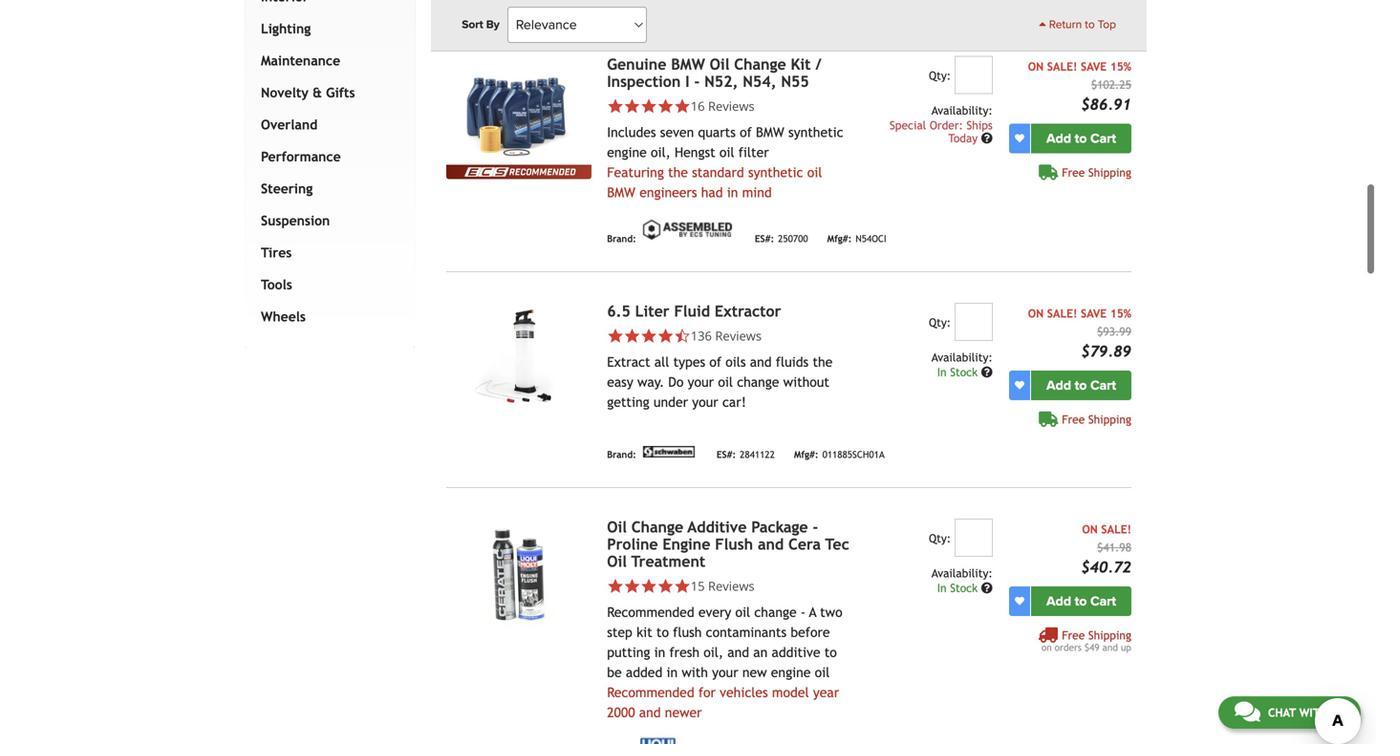 Task type: vqa. For each thing, say whether or not it's contained in the screenshot.
Includes seven quarts of BMW synthetic engine oil, Hengst oil filter Featuring the standard synthetic oil BMW engineers had in mind
yes



Task type: locate. For each thing, give the bounding box(es) containing it.
1 vertical spatial in
[[937, 582, 947, 595]]

sale! inside on sale! $41.98 $40.72
[[1102, 523, 1132, 536]]

0 vertical spatial in
[[937, 366, 947, 379]]

i
[[685, 73, 690, 90]]

oil up standard
[[720, 145, 735, 160]]

0 vertical spatial free
[[1062, 166, 1085, 179]]

sale! for $79.89
[[1047, 307, 1078, 320]]

save up $93.99
[[1081, 307, 1107, 320]]

on inside on sale!                         save 15% $93.99 $79.89
[[1028, 307, 1044, 320]]

&
[[313, 85, 322, 100]]

0 horizontal spatial with
[[682, 665, 708, 681]]

add down on sale!                         save 15% $93.99 $79.89
[[1047, 378, 1072, 394]]

0 vertical spatial add to cart
[[1047, 131, 1116, 147]]

add to cart button down $86.91
[[1031, 124, 1132, 154]]

2 vertical spatial shipping
[[1089, 629, 1132, 642]]

additive
[[688, 519, 747, 536]]

es#: for change
[[755, 233, 774, 244]]

0 horizontal spatial engine
[[607, 145, 647, 160]]

on inside on sale!                         save 15% $102.25 $86.91
[[1028, 60, 1044, 73]]

wheels link
[[257, 301, 396, 333]]

1 vertical spatial on
[[1028, 307, 1044, 320]]

free for $79.89
[[1062, 413, 1085, 426]]

sale! for $86.91
[[1047, 60, 1078, 73]]

cart down $40.72
[[1091, 594, 1116, 610]]

cart down $79.89
[[1091, 378, 1116, 394]]

$49
[[1085, 642, 1100, 653]]

0 vertical spatial availability:
[[932, 104, 993, 117]]

1 vertical spatial free shipping
[[1062, 413, 1132, 426]]

synthetic
[[789, 125, 844, 140], [748, 165, 803, 180]]

chat with us
[[1268, 706, 1345, 720]]

2 vertical spatial oil
[[607, 553, 627, 571]]

reviews up every at the right of the page
[[708, 578, 755, 595]]

es#2841122 - 011885sch01a - 6.5 liter fluid extractor - extract all types of oils and fluids the easy way. do your oil change without getting under your car! - schwaben - audi bmw volkswagen mercedes benz mini porsche image
[[447, 303, 592, 412]]

up
[[1121, 642, 1132, 653]]

question circle image for $86.91
[[981, 133, 993, 144]]

2 vertical spatial availability:
[[932, 567, 993, 580]]

2 add to cart from the top
[[1047, 378, 1116, 394]]

oil right 'i'
[[710, 56, 730, 73]]

mfg#: for genuine bmw oil change kit / inspection i - n52, n54, n55
[[827, 233, 852, 244]]

oil, right fresh on the bottom of the page
[[704, 645, 724, 661]]

3 qty: from the top
[[929, 532, 951, 545]]

2 brand: from the top
[[607, 449, 636, 460]]

2 in from the top
[[937, 582, 947, 595]]

free shipping for $79.89
[[1062, 413, 1132, 426]]

- right 'i'
[[694, 73, 700, 90]]

0 vertical spatial with
[[682, 665, 708, 681]]

2 vertical spatial sale!
[[1102, 523, 1132, 536]]

top
[[1098, 18, 1116, 32]]

0 horizontal spatial es#:
[[717, 449, 736, 460]]

oil inside 'extract all types of oils and fluids the easy way. do your oil change without getting under your car!'
[[718, 375, 733, 390]]

0 vertical spatial question circle image
[[981, 133, 993, 144]]

2 horizontal spatial in
[[727, 185, 738, 200]]

1 vertical spatial shipping
[[1089, 413, 1132, 426]]

0 vertical spatial recommended
[[607, 605, 695, 621]]

change down oils
[[737, 375, 779, 390]]

availability: for $86.91
[[932, 104, 993, 117]]

1 vertical spatial sale!
[[1047, 307, 1078, 320]]

add to cart button up free shipping on orders $49 and up
[[1031, 587, 1132, 617]]

1 save from the top
[[1081, 60, 1107, 73]]

3 shipping from the top
[[1089, 629, 1132, 642]]

1 vertical spatial reviews
[[715, 328, 762, 345]]

1 in from the top
[[937, 366, 947, 379]]

0 vertical spatial synthetic
[[789, 125, 844, 140]]

0 vertical spatial sale!
[[1047, 60, 1078, 73]]

reviews for change
[[708, 98, 755, 115]]

15% up $93.99
[[1110, 307, 1132, 320]]

bmw up filter
[[756, 125, 785, 140]]

vehicles
[[720, 686, 768, 701]]

None number field
[[955, 56, 993, 94], [955, 303, 993, 341], [955, 519, 993, 557], [955, 56, 993, 94], [955, 303, 993, 341], [955, 519, 993, 557]]

your left car!
[[692, 395, 719, 410]]

1 vertical spatial brand:
[[607, 449, 636, 460]]

1 vertical spatial stock
[[950, 582, 978, 595]]

3 availability: from the top
[[932, 567, 993, 580]]

on for $79.89
[[1028, 307, 1044, 320]]

2 add to wish list image from the top
[[1015, 597, 1025, 607]]

es#: for extractor
[[717, 449, 736, 460]]

- inside recommended every oil change - a two step kit to flush contaminants before putting in fresh oil, and an additive to be added in with your new engine oil recommended for vehicles model year 2000 and newer
[[801, 605, 806, 621]]

and inside 'extract all types of oils and fluids the easy way. do your oil change without getting under your car!'
[[750, 355, 772, 370]]

0 vertical spatial oil,
[[651, 145, 671, 160]]

save up $102.25
[[1081, 60, 1107, 73]]

15 reviews
[[691, 578, 755, 595]]

1 add to wish list image from the top
[[1015, 381, 1025, 391]]

2 vertical spatial reviews
[[708, 578, 755, 595]]

1 vertical spatial the
[[813, 355, 833, 370]]

with down fresh on the bottom of the page
[[682, 665, 708, 681]]

oil, inside recommended every oil change - a two step kit to flush contaminants before putting in fresh oil, and an additive to be added in with your new engine oil recommended for vehicles model year 2000 and newer
[[704, 645, 724, 661]]

year
[[813, 686, 839, 701]]

0 horizontal spatial mfg#:
[[794, 449, 819, 460]]

free shipping down $86.91
[[1062, 166, 1132, 179]]

oil left engine
[[607, 519, 627, 536]]

add for $86.91
[[1047, 131, 1072, 147]]

1 horizontal spatial oil,
[[704, 645, 724, 661]]

of inside 'extract all types of oils and fluids the easy way. do your oil change without getting under your car!'
[[710, 355, 722, 370]]

tires link
[[257, 237, 396, 269]]

free down $86.91
[[1062, 166, 1085, 179]]

0 vertical spatial free shipping
[[1062, 166, 1132, 179]]

2 in stock from the top
[[937, 582, 981, 595]]

chat with us link
[[1219, 697, 1361, 729]]

reviews for package
[[708, 578, 755, 595]]

bmw
[[671, 56, 705, 73], [756, 125, 785, 140], [607, 185, 636, 200]]

add to cart
[[1047, 131, 1116, 147], [1047, 378, 1116, 394], [1047, 594, 1116, 610]]

es#: left 250700 at top right
[[755, 233, 774, 244]]

newer
[[665, 706, 702, 721]]

- for change
[[801, 605, 806, 621]]

oil, down seven
[[651, 145, 671, 160]]

es#: left 2841122
[[717, 449, 736, 460]]

to right kit
[[657, 625, 669, 641]]

1 vertical spatial with
[[1300, 706, 1328, 720]]

recommended
[[607, 605, 695, 621], [607, 686, 695, 701]]

es#250700 - n54oci - genuine bmw oil change kit / inspection i - n52, n54, n55 - includes seven quarts of bmw synthetic engine oil, hengst oil filter - assembled by ecs - bmw image
[[447, 56, 592, 165]]

1 horizontal spatial mfg#:
[[827, 233, 852, 244]]

0 vertical spatial engine
[[607, 145, 647, 160]]

2 vertical spatial add
[[1047, 594, 1072, 610]]

1 stock from the top
[[950, 366, 978, 379]]

1 vertical spatial qty:
[[929, 316, 951, 329]]

1 vertical spatial availability:
[[932, 351, 993, 364]]

3 cart from the top
[[1091, 594, 1116, 610]]

1 vertical spatial add to cart button
[[1031, 371, 1132, 401]]

3 add to cart button from the top
[[1031, 587, 1132, 617]]

the
[[668, 165, 688, 180], [813, 355, 833, 370]]

1 shipping from the top
[[1089, 166, 1132, 179]]

0 vertical spatial mfg#:
[[827, 233, 852, 244]]

0 vertical spatial your
[[688, 375, 714, 390]]

0 horizontal spatial oil,
[[651, 145, 671, 160]]

0 vertical spatial cart
[[1091, 131, 1116, 147]]

overland link
[[257, 109, 396, 141]]

add to cart button
[[1031, 124, 1132, 154], [1031, 371, 1132, 401], [1031, 587, 1132, 617]]

1 brand: from the top
[[607, 233, 636, 244]]

return to top
[[1046, 18, 1116, 32]]

2 16 reviews link from the left
[[691, 98, 755, 115]]

mfg#: left n54oci
[[827, 233, 852, 244]]

free shipping down $79.89
[[1062, 413, 1132, 426]]

the up engineers
[[668, 165, 688, 180]]

way.
[[638, 375, 664, 390]]

0 horizontal spatial -
[[694, 73, 700, 90]]

0 vertical spatial -
[[694, 73, 700, 90]]

2 save from the top
[[1081, 307, 1107, 320]]

maintenance
[[261, 53, 340, 68]]

0 horizontal spatial of
[[710, 355, 722, 370]]

in stock for $79.89
[[937, 366, 981, 379]]

sale! inside on sale!                         save 15% $93.99 $79.89
[[1047, 307, 1078, 320]]

2 15% from the top
[[1110, 307, 1132, 320]]

0 vertical spatial change
[[734, 56, 786, 73]]

comments image
[[1235, 701, 1261, 724]]

in right had
[[727, 185, 738, 200]]

brand: left assembled by ecs - corporate logo
[[607, 233, 636, 244]]

1 vertical spatial add to wish list image
[[1015, 597, 1025, 607]]

2 vertical spatial -
[[801, 605, 806, 621]]

save inside on sale!                         save 15% $93.99 $79.89
[[1081, 307, 1107, 320]]

2 free shipping from the top
[[1062, 413, 1132, 426]]

0 vertical spatial es#:
[[755, 233, 774, 244]]

2 vertical spatial add to cart
[[1047, 594, 1116, 610]]

0 vertical spatial stock
[[950, 366, 978, 379]]

with
[[682, 665, 708, 681], [1300, 706, 1328, 720]]

1 horizontal spatial with
[[1300, 706, 1328, 720]]

1 qty: from the top
[[929, 69, 951, 82]]

reviews down n52,
[[708, 98, 755, 115]]

free for $86.91
[[1062, 166, 1085, 179]]

1 136 reviews link from the left
[[607, 328, 854, 345]]

15% inside on sale!                         save 15% $93.99 $79.89
[[1110, 307, 1132, 320]]

availability: for $79.89
[[932, 351, 993, 364]]

$79.89
[[1081, 343, 1132, 361]]

0 horizontal spatial bmw
[[607, 185, 636, 200]]

the inside includes seven quarts of bmw synthetic engine oil, hengst oil filter featuring the standard synthetic oil bmw engineers had in mind
[[668, 165, 688, 180]]

2 question circle image from the top
[[981, 583, 993, 594]]

be
[[607, 665, 622, 681]]

2 cart from the top
[[1091, 378, 1116, 394]]

recommended down added
[[607, 686, 695, 701]]

add right add to wish list image
[[1047, 131, 1072, 147]]

question circle image for $40.72
[[981, 583, 993, 594]]

every
[[699, 605, 732, 621]]

of left oils
[[710, 355, 722, 370]]

fresh
[[670, 645, 700, 661]]

1 add from the top
[[1047, 131, 1072, 147]]

with left us
[[1300, 706, 1328, 720]]

reviews down 'extractor'
[[715, 328, 762, 345]]

0 vertical spatial on
[[1028, 60, 1044, 73]]

2 stock from the top
[[950, 582, 978, 595]]

1 vertical spatial question circle image
[[981, 583, 993, 594]]

1 add to cart from the top
[[1047, 131, 1116, 147]]

synthetic down n55
[[789, 125, 844, 140]]

$40.72
[[1081, 559, 1132, 577]]

return
[[1049, 18, 1082, 32]]

2 add to cart button from the top
[[1031, 371, 1132, 401]]

1 vertical spatial add
[[1047, 378, 1072, 394]]

mfg#:
[[827, 233, 852, 244], [794, 449, 819, 460]]

easy
[[607, 375, 633, 390]]

0 vertical spatial of
[[740, 125, 752, 140]]

step
[[607, 625, 633, 641]]

tools link
[[257, 269, 396, 301]]

availability:
[[932, 104, 993, 117], [932, 351, 993, 364], [932, 567, 993, 580]]

250700
[[778, 233, 808, 244]]

0 vertical spatial in stock
[[937, 366, 981, 379]]

1 horizontal spatial engine
[[771, 665, 811, 681]]

bmw up 16
[[671, 56, 705, 73]]

extract all types of oils and fluids the easy way. do your oil change without getting under your car!
[[607, 355, 833, 410]]

1 vertical spatial in stock
[[937, 582, 981, 595]]

add to wish list image
[[1015, 381, 1025, 391], [1015, 597, 1025, 607]]

1 cart from the top
[[1091, 131, 1116, 147]]

brand:
[[607, 233, 636, 244], [607, 449, 636, 460]]

to down $86.91
[[1075, 131, 1087, 147]]

oil up car!
[[718, 375, 733, 390]]

to left the top
[[1085, 18, 1095, 32]]

1 16 reviews link from the left
[[607, 98, 854, 115]]

qty: for $86.91
[[929, 69, 951, 82]]

es#: 250700
[[755, 233, 808, 244]]

free right on
[[1062, 629, 1085, 642]]

all
[[655, 355, 669, 370]]

add to cart for $86.91
[[1047, 131, 1116, 147]]

0 horizontal spatial change
[[632, 519, 684, 536]]

stock for $40.72
[[950, 582, 978, 595]]

change up treatment
[[632, 519, 684, 536]]

1 availability: from the top
[[932, 104, 993, 117]]

and inside free shipping on orders $49 and up
[[1103, 642, 1118, 653]]

0 vertical spatial 15%
[[1110, 60, 1132, 73]]

0 vertical spatial save
[[1081, 60, 1107, 73]]

orders
[[1055, 642, 1082, 653]]

15 reviews link
[[607, 578, 854, 595], [691, 578, 755, 595]]

1 in stock from the top
[[937, 366, 981, 379]]

1 vertical spatial recommended
[[607, 686, 695, 701]]

of inside includes seven quarts of bmw synthetic engine oil, hengst oil filter featuring the standard synthetic oil bmw engineers had in mind
[[740, 125, 752, 140]]

today
[[949, 132, 978, 145]]

of up filter
[[740, 125, 752, 140]]

recommended up kit
[[607, 605, 695, 621]]

without
[[783, 375, 830, 390]]

extractor
[[715, 303, 781, 320]]

synthetic up mind
[[748, 165, 803, 180]]

your up for
[[712, 665, 739, 681]]

under
[[654, 395, 688, 410]]

engine up model
[[771, 665, 811, 681]]

1 horizontal spatial of
[[740, 125, 752, 140]]

$102.25
[[1091, 78, 1132, 91]]

brand: left schwaben - corporate logo
[[607, 449, 636, 460]]

2 vertical spatial bmw
[[607, 185, 636, 200]]

add to wish list image for $79.89
[[1015, 381, 1025, 391]]

cart down $86.91
[[1091, 131, 1116, 147]]

bmw down 'featuring'
[[607, 185, 636, 200]]

1 free from the top
[[1062, 166, 1085, 179]]

1 vertical spatial 15%
[[1110, 307, 1132, 320]]

filter
[[739, 145, 769, 160]]

2 add from the top
[[1047, 378, 1072, 394]]

the up without
[[813, 355, 833, 370]]

add to cart button down $79.89
[[1031, 371, 1132, 401]]

2 shipping from the top
[[1089, 413, 1132, 426]]

fluids
[[776, 355, 809, 370]]

1 horizontal spatial in
[[667, 665, 678, 681]]

1 vertical spatial es#:
[[717, 449, 736, 460]]

136
[[691, 328, 712, 345]]

0 vertical spatial qty:
[[929, 69, 951, 82]]

add to cart down $79.89
[[1047, 378, 1116, 394]]

1 vertical spatial cart
[[1091, 378, 1116, 394]]

sale! inside on sale!                         save 15% $102.25 $86.91
[[1047, 60, 1078, 73]]

oil inside the genuine bmw oil change kit / inspection i - n52, n54, n55
[[710, 56, 730, 73]]

shipping right orders
[[1089, 629, 1132, 642]]

to down $79.89
[[1075, 378, 1087, 394]]

1 15% from the top
[[1110, 60, 1132, 73]]

with inside chat with us link
[[1300, 706, 1328, 720]]

save inside on sale!                         save 15% $102.25 $86.91
[[1081, 60, 1107, 73]]

1 vertical spatial mfg#:
[[794, 449, 819, 460]]

shipping down $86.91
[[1089, 166, 1132, 179]]

and inside oil change additive package - proline engine flush and cera tec oil treatment
[[758, 536, 784, 554]]

and left cera
[[758, 536, 784, 554]]

1 vertical spatial save
[[1081, 307, 1107, 320]]

0 vertical spatial reviews
[[708, 98, 755, 115]]

your down types
[[688, 375, 714, 390]]

0 horizontal spatial the
[[668, 165, 688, 180]]

mfg#: for 6.5 liter fluid extractor
[[794, 449, 819, 460]]

and right oils
[[750, 355, 772, 370]]

0 vertical spatial brand:
[[607, 233, 636, 244]]

1 vertical spatial oil,
[[704, 645, 724, 661]]

1 question circle image from the top
[[981, 133, 993, 144]]

sale!
[[1047, 60, 1078, 73], [1047, 307, 1078, 320], [1102, 523, 1132, 536]]

16 reviews link
[[607, 98, 854, 115], [691, 98, 755, 115]]

on inside on sale! $41.98 $40.72
[[1082, 523, 1098, 536]]

engine inside recommended every oil change - a two step kit to flush contaminants before putting in fresh oil, and an additive to be added in with your new engine oil recommended for vehicles model year 2000 and newer
[[771, 665, 811, 681]]

fluid
[[674, 303, 710, 320]]

question circle image
[[981, 133, 993, 144], [981, 583, 993, 594]]

0 vertical spatial shipping
[[1089, 166, 1132, 179]]

1 free shipping from the top
[[1062, 166, 1132, 179]]

star image
[[607, 98, 624, 115], [657, 98, 674, 115], [674, 98, 691, 115], [607, 328, 624, 345], [641, 578, 657, 595], [657, 578, 674, 595]]

engine down includes
[[607, 145, 647, 160]]

2 vertical spatial cart
[[1091, 594, 1116, 610]]

caret up image
[[1039, 18, 1046, 30]]

0 vertical spatial the
[[668, 165, 688, 180]]

2 vertical spatial add to cart button
[[1031, 587, 1132, 617]]

- left a
[[801, 605, 806, 621]]

flush
[[715, 536, 753, 554]]

2 vertical spatial your
[[712, 665, 739, 681]]

shipping down $79.89
[[1089, 413, 1132, 426]]

and right 2000
[[639, 706, 661, 721]]

0 vertical spatial add to cart button
[[1031, 124, 1132, 154]]

shipping
[[1089, 166, 1132, 179], [1089, 413, 1132, 426], [1089, 629, 1132, 642]]

and left up
[[1103, 642, 1118, 653]]

2 free from the top
[[1062, 413, 1085, 426]]

add to cart down $86.91
[[1047, 131, 1116, 147]]

in left fresh on the bottom of the page
[[654, 645, 666, 661]]

3 free from the top
[[1062, 629, 1085, 642]]

oil left treatment
[[607, 553, 627, 571]]

1 vertical spatial engine
[[771, 665, 811, 681]]

change left kit
[[734, 56, 786, 73]]

1 vertical spatial of
[[710, 355, 722, 370]]

0 vertical spatial in
[[727, 185, 738, 200]]

0 vertical spatial add to wish list image
[[1015, 381, 1025, 391]]

15% for $79.89
[[1110, 307, 1132, 320]]

and
[[750, 355, 772, 370], [758, 536, 784, 554], [1103, 642, 1118, 653], [728, 645, 749, 661], [639, 706, 661, 721]]

before
[[791, 625, 830, 641]]

in stock
[[937, 366, 981, 379], [937, 582, 981, 595]]

1 vertical spatial -
[[813, 519, 818, 536]]

in down fresh on the bottom of the page
[[667, 665, 678, 681]]

add
[[1047, 131, 1072, 147], [1047, 378, 1072, 394], [1047, 594, 1072, 610]]

add to cart up free shipping on orders $49 and up
[[1047, 594, 1116, 610]]

to
[[1085, 18, 1095, 32], [1075, 131, 1087, 147], [1075, 378, 1087, 394], [1075, 594, 1087, 610], [657, 625, 669, 641], [825, 645, 837, 661]]

15% up $102.25
[[1110, 60, 1132, 73]]

1 horizontal spatial change
[[734, 56, 786, 73]]

- left tec
[[813, 519, 818, 536]]

change inside the genuine bmw oil change kit / inspection i - n52, n54, n55
[[734, 56, 786, 73]]

1 add to cart button from the top
[[1031, 124, 1132, 154]]

1 horizontal spatial bmw
[[671, 56, 705, 73]]

mfg#: left 011885sch01a
[[794, 449, 819, 460]]

genuine bmw oil change kit / inspection i - n52, n54, n55 link
[[607, 56, 822, 90]]

es#:
[[755, 233, 774, 244], [717, 449, 736, 460]]

special
[[890, 119, 926, 132]]

in for 6.5 liter fluid extractor
[[937, 366, 947, 379]]

free down $79.89
[[1062, 413, 1085, 426]]

136 reviews
[[691, 328, 762, 345]]

add up orders
[[1047, 594, 1072, 610]]

change
[[734, 56, 786, 73], [632, 519, 684, 536]]

oil,
[[651, 145, 671, 160], [704, 645, 724, 661]]

0 vertical spatial bmw
[[671, 56, 705, 73]]

1 vertical spatial change
[[755, 605, 797, 621]]

15% inside on sale!                         save 15% $102.25 $86.91
[[1110, 60, 1132, 73]]

liqui-moly - corporate logo image
[[640, 739, 676, 745]]

- inside oil change additive package - proline engine flush and cera tec oil treatment
[[813, 519, 818, 536]]

0 horizontal spatial in
[[654, 645, 666, 661]]

2 availability: from the top
[[932, 351, 993, 364]]

2 vertical spatial free
[[1062, 629, 1085, 642]]

3 add from the top
[[1047, 594, 1072, 610]]

2 qty: from the top
[[929, 316, 951, 329]]

on sale! $41.98 $40.72
[[1081, 523, 1132, 577]]

star image
[[624, 98, 641, 115], [641, 98, 657, 115], [624, 328, 641, 345], [641, 328, 657, 345], [657, 328, 674, 345], [607, 578, 624, 595], [624, 578, 641, 595], [674, 578, 691, 595]]

oil change additive package - proline engine flush and cera tec oil treatment
[[607, 519, 850, 571]]

change up contaminants
[[755, 605, 797, 621]]

to up free shipping on orders $49 and up
[[1075, 594, 1087, 610]]

engine
[[607, 145, 647, 160], [771, 665, 811, 681]]

free
[[1062, 166, 1085, 179], [1062, 413, 1085, 426], [1062, 629, 1085, 642]]



Task type: describe. For each thing, give the bounding box(es) containing it.
2 recommended from the top
[[607, 686, 695, 701]]

standard
[[692, 165, 744, 180]]

to down before
[[825, 645, 837, 661]]

genuine bmw oil change kit / inspection i - n52, n54, n55
[[607, 56, 822, 90]]

n54,
[[743, 73, 777, 90]]

brand: for genuine bmw oil change kit / inspection i - n52, n54, n55
[[607, 233, 636, 244]]

ships
[[967, 119, 993, 132]]

qty: for $79.89
[[929, 316, 951, 329]]

added
[[626, 665, 663, 681]]

on for $86.91
[[1028, 60, 1044, 73]]

featuring
[[607, 165, 664, 180]]

1 vertical spatial oil
[[607, 519, 627, 536]]

cart for $79.89
[[1091, 378, 1116, 394]]

1 recommended from the top
[[607, 605, 695, 621]]

lighting link
[[257, 13, 396, 45]]

6.5 liter fluid extractor
[[607, 303, 781, 320]]

suspension
[[261, 213, 330, 228]]

in for oil change additive package - proline engine flush and cera tec oil treatment
[[937, 582, 947, 595]]

tires
[[261, 245, 292, 260]]

suspension link
[[257, 205, 396, 237]]

shipping inside free shipping on orders $49 and up
[[1089, 629, 1132, 642]]

getting
[[607, 395, 650, 410]]

wheels
[[261, 309, 306, 324]]

$93.99
[[1097, 325, 1132, 339]]

oil, inside includes seven quarts of bmw synthetic engine oil, hengst oil filter featuring the standard synthetic oil bmw engineers had in mind
[[651, 145, 671, 160]]

return to top link
[[1039, 16, 1116, 33]]

engineers
[[640, 185, 697, 200]]

save for $79.89
[[1081, 307, 1107, 320]]

for
[[699, 686, 716, 701]]

n55
[[781, 73, 809, 90]]

model
[[772, 686, 809, 701]]

1 vertical spatial your
[[692, 395, 719, 410]]

an
[[753, 645, 768, 661]]

maintenance link
[[257, 45, 396, 77]]

mfg#: 011885sch01a
[[794, 449, 885, 460]]

inspection
[[607, 73, 681, 90]]

- for package
[[813, 519, 818, 536]]

1 vertical spatial synthetic
[[748, 165, 803, 180]]

$86.91
[[1081, 96, 1132, 113]]

do
[[668, 375, 684, 390]]

bmw inside the genuine bmw oil change kit / inspection i - n52, n54, n55
[[671, 56, 705, 73]]

add to wish list image
[[1015, 134, 1025, 144]]

includes seven quarts of bmw synthetic engine oil, hengst oil filter featuring the standard synthetic oil bmw engineers had in mind
[[607, 125, 844, 200]]

quarts
[[698, 125, 736, 140]]

chat
[[1268, 706, 1296, 720]]

and down contaminants
[[728, 645, 749, 661]]

two
[[820, 605, 843, 621]]

with inside recommended every oil change - a two step kit to flush contaminants before putting in fresh oil, and an additive to be added in with your new engine oil recommended for vehicles model year 2000 and newer
[[682, 665, 708, 681]]

change inside recommended every oil change - a two step kit to flush contaminants before putting in fresh oil, and an additive to be added in with your new engine oil recommended for vehicles model year 2000 and newer
[[755, 605, 797, 621]]

schwaben - corporate logo image
[[640, 447, 698, 458]]

oil change additive package - proline engine flush and cera tec oil treatment link
[[607, 519, 850, 571]]

novelty & gifts link
[[257, 77, 396, 109]]

question circle image
[[981, 367, 993, 378]]

recommended every oil change - a two step kit to flush contaminants before putting in fresh oil, and an additive to be added in with your new engine oil recommended for vehicles model year 2000 and newer
[[607, 605, 843, 721]]

change inside oil change additive package - proline engine flush and cera tec oil treatment
[[632, 519, 684, 536]]

gifts
[[326, 85, 355, 100]]

engine
[[663, 536, 711, 554]]

2 horizontal spatial bmw
[[756, 125, 785, 140]]

oil up contaminants
[[736, 605, 750, 621]]

additive
[[772, 645, 821, 661]]

overland
[[261, 117, 318, 132]]

in inside includes seven quarts of bmw synthetic engine oil, hengst oil filter featuring the standard synthetic oil bmw engineers had in mind
[[727, 185, 738, 200]]

in stock for $40.72
[[937, 582, 981, 595]]

seven
[[660, 125, 694, 140]]

the inside 'extract all types of oils and fluids the easy way. do your oil change without getting under your car!'
[[813, 355, 833, 370]]

star image inside "136 reviews" link
[[607, 328, 624, 345]]

mfg#: n54oci
[[827, 233, 887, 244]]

engine inside includes seven quarts of bmw synthetic engine oil, hengst oil filter featuring the standard synthetic oil bmw engineers had in mind
[[607, 145, 647, 160]]

change inside 'extract all types of oils and fluids the easy way. do your oil change without getting under your car!'
[[737, 375, 779, 390]]

stock for $79.89
[[950, 366, 978, 379]]

cart for $86.91
[[1091, 131, 1116, 147]]

of for quarts
[[740, 125, 752, 140]]

6.5
[[607, 303, 631, 320]]

your inside recommended every oil change - a two step kit to flush contaminants before putting in fresh oil, and an additive to be added in with your new engine oil recommended for vehicles model year 2000 and newer
[[712, 665, 739, 681]]

extract
[[607, 355, 650, 370]]

novelty
[[261, 85, 309, 100]]

brand: for 6.5 liter fluid extractor
[[607, 449, 636, 460]]

add to cart button for $86.91
[[1031, 124, 1132, 154]]

ecs tuning recommends this product. image
[[447, 165, 592, 179]]

shipping for $79.89
[[1089, 413, 1132, 426]]

15
[[691, 578, 705, 595]]

special order: ships today
[[890, 119, 993, 145]]

by
[[486, 18, 500, 32]]

assembled by ecs - corporate logo image
[[640, 218, 736, 242]]

oil up year at bottom right
[[815, 665, 830, 681]]

oil up 250700 at top right
[[807, 165, 822, 180]]

6.5 liter fluid extractor link
[[607, 303, 781, 320]]

contaminants
[[706, 625, 787, 641]]

free shipping for $86.91
[[1062, 166, 1132, 179]]

order:
[[930, 119, 963, 132]]

1 15 reviews link from the left
[[607, 578, 854, 595]]

treatment
[[631, 553, 706, 571]]

kit
[[791, 56, 811, 73]]

on sale!                         save 15% $93.99 $79.89
[[1028, 307, 1132, 361]]

putting
[[607, 645, 650, 661]]

proline
[[607, 536, 658, 554]]

had
[[701, 185, 723, 200]]

n52,
[[705, 73, 738, 90]]

save for $86.91
[[1081, 60, 1107, 73]]

free shipping on orders $49 and up
[[1042, 629, 1132, 653]]

es#3675484 - ceratecflushkt - oil change additive package - proline engine flush and cera tec oil treatment - recommended every oil change - a two step kit to flush contaminants before putting in fresh oil, and an additive to be added in with your new engine oil - liqui-moly - audi bmw volkswagen mercedes benz mini porsche image
[[447, 519, 592, 628]]

sort
[[462, 18, 483, 32]]

2000
[[607, 706, 635, 721]]

performance
[[261, 149, 341, 164]]

n54oci
[[856, 233, 887, 244]]

2 136 reviews link from the left
[[691, 328, 762, 345]]

on
[[1042, 642, 1052, 653]]

liter
[[635, 303, 670, 320]]

15% for $86.91
[[1110, 60, 1132, 73]]

genuine
[[607, 56, 667, 73]]

shipping for $86.91
[[1089, 166, 1132, 179]]

reviews for extractor
[[715, 328, 762, 345]]

2841122
[[740, 449, 775, 460]]

a
[[809, 605, 817, 621]]

- inside the genuine bmw oil change kit / inspection i - n52, n54, n55
[[694, 73, 700, 90]]

1 vertical spatial in
[[654, 645, 666, 661]]

free inside free shipping on orders $49 and up
[[1062, 629, 1085, 642]]

package
[[751, 519, 808, 536]]

add to cart for $79.89
[[1047, 378, 1116, 394]]

2 vertical spatial in
[[667, 665, 678, 681]]

steering link
[[257, 173, 396, 205]]

3 add to cart from the top
[[1047, 594, 1116, 610]]

add to cart button for $79.89
[[1031, 371, 1132, 401]]

add to wish list image for $40.72
[[1015, 597, 1025, 607]]

half star image
[[674, 328, 691, 345]]

tec
[[825, 536, 850, 554]]

tools
[[261, 277, 292, 292]]

hengst
[[675, 145, 716, 160]]

types
[[673, 355, 706, 370]]

2 15 reviews link from the left
[[691, 578, 755, 595]]

cera
[[789, 536, 821, 554]]

/
[[816, 56, 822, 73]]

$41.98
[[1097, 541, 1132, 555]]

of for types
[[710, 355, 722, 370]]

performance link
[[257, 141, 396, 173]]

novelty & gifts
[[261, 85, 355, 100]]

add for $79.89
[[1047, 378, 1072, 394]]



